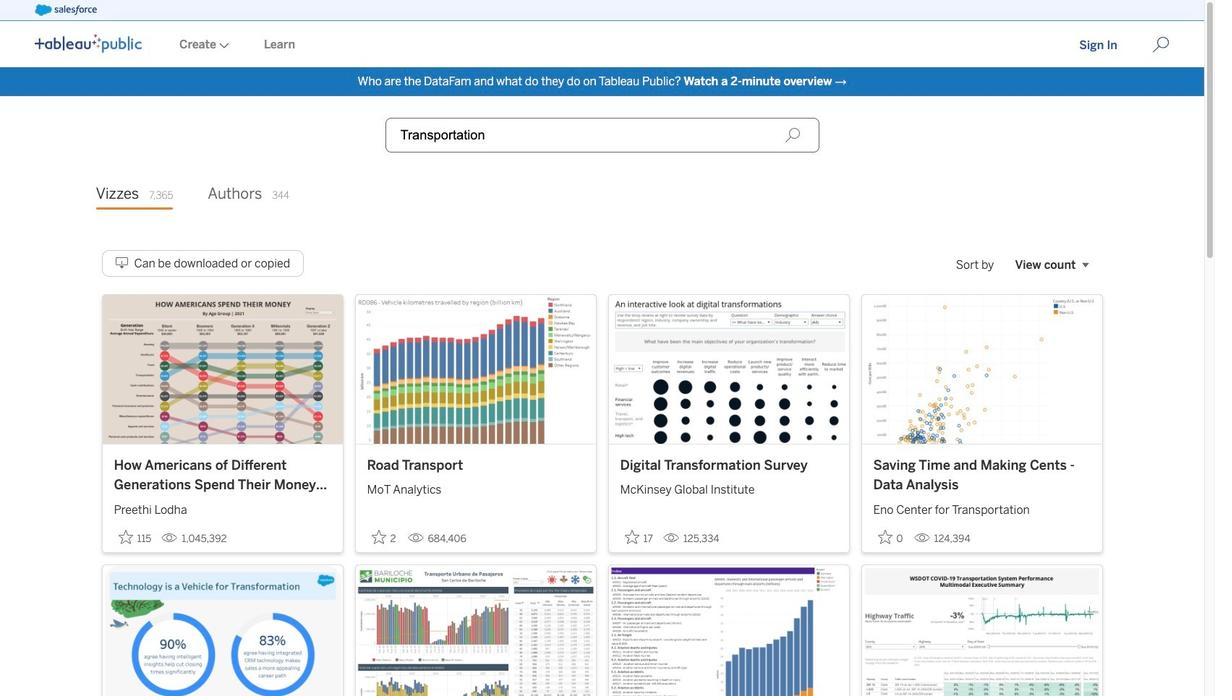 Task type: vqa. For each thing, say whether or not it's contained in the screenshot.
I've
no



Task type: locate. For each thing, give the bounding box(es) containing it.
2 add favorite image from the left
[[878, 530, 892, 544]]

workbook thumbnail image
[[102, 295, 342, 444], [355, 295, 596, 444], [609, 295, 849, 444], [862, 295, 1102, 444], [102, 565, 342, 696], [355, 565, 596, 696], [609, 565, 849, 696], [862, 565, 1102, 696]]

0 horizontal spatial add favorite image
[[118, 530, 133, 544]]

3 add favorite button from the left
[[620, 526, 657, 549]]

add favorite image
[[118, 530, 133, 544], [371, 530, 386, 544]]

2 add favorite button from the left
[[367, 526, 402, 549]]

1 horizontal spatial add favorite image
[[371, 530, 386, 544]]

logo image
[[35, 34, 142, 53]]

add favorite image
[[625, 530, 639, 544], [878, 530, 892, 544]]

0 horizontal spatial add favorite image
[[625, 530, 639, 544]]

Add Favorite button
[[114, 526, 156, 549], [367, 526, 402, 549], [620, 526, 657, 549], [873, 526, 908, 549]]

go to search image
[[1135, 36, 1187, 54]]

1 horizontal spatial add favorite image
[[878, 530, 892, 544]]

salesforce logo image
[[35, 4, 97, 16]]

1 add favorite button from the left
[[114, 526, 156, 549]]



Task type: describe. For each thing, give the bounding box(es) containing it.
1 add favorite image from the left
[[118, 530, 133, 544]]

4 add favorite button from the left
[[873, 526, 908, 549]]

search image
[[784, 127, 800, 143]]

Search input field
[[385, 118, 819, 153]]

create image
[[216, 43, 229, 48]]

2 add favorite image from the left
[[371, 530, 386, 544]]

1 add favorite image from the left
[[625, 530, 639, 544]]



